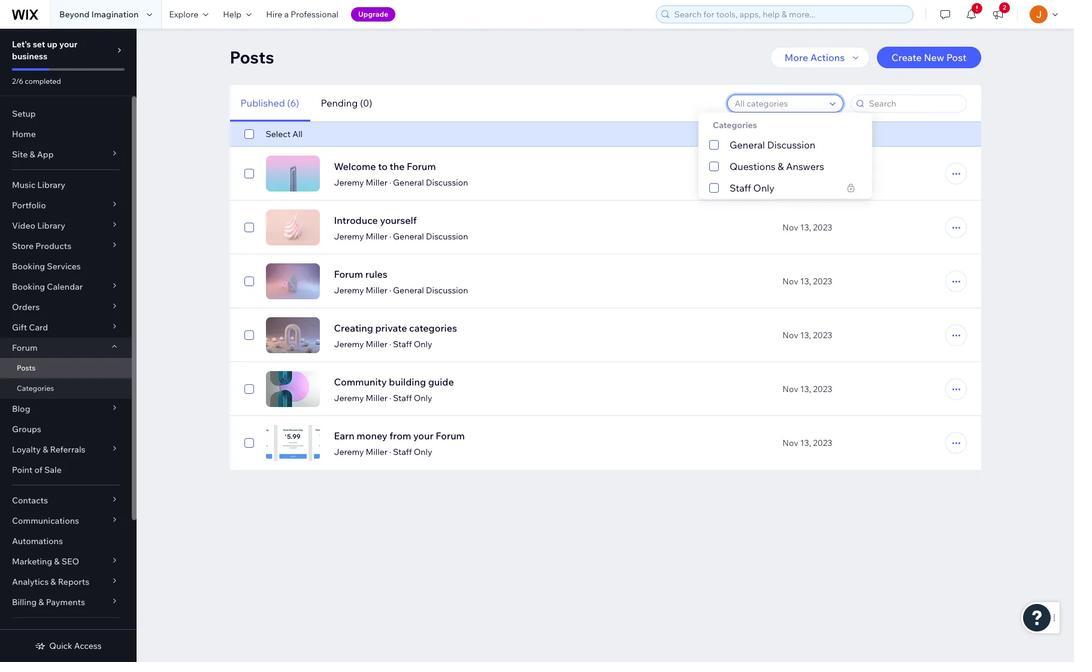 Task type: locate. For each thing, give the bounding box(es) containing it.
general up questions
[[730, 139, 765, 151]]

· down private
[[390, 339, 391, 350]]

· down yourself
[[390, 231, 391, 242]]

general inside the forum rules jeremy miller · general discussion
[[393, 285, 424, 296]]

3 nov 13, 2023 from the top
[[783, 276, 832, 287]]

staff down the creating private categories link
[[393, 339, 412, 350]]

·
[[390, 177, 391, 188], [390, 231, 391, 242], [390, 285, 391, 296], [390, 339, 391, 350], [390, 393, 391, 404], [390, 447, 391, 458]]

staff inside earn money from your forum jeremy miller · staff only
[[393, 447, 412, 458]]

jeremy down forum rules link
[[334, 285, 364, 296]]

13, for community building guide
[[800, 384, 811, 395]]

1 vertical spatial booking
[[12, 282, 45, 292]]

beyond
[[59, 9, 89, 20]]

& left seo
[[54, 557, 60, 567]]

& inside marketing & seo popup button
[[54, 557, 60, 567]]

1 vertical spatial library
[[37, 220, 65, 231]]

0 horizontal spatial your
[[59, 39, 77, 50]]

welcome to the forum jeremy miller · general discussion
[[334, 161, 468, 188]]

creating private categories link
[[334, 321, 457, 335]]

& right loyalty
[[43, 445, 48, 455]]

1 horizontal spatial categories
[[713, 120, 757, 131]]

staff inside community building guide jeremy miller · staff only
[[393, 393, 412, 404]]

jeremy down "community"
[[334, 393, 364, 404]]

· down welcome to the forum link
[[390, 177, 391, 188]]

groups link
[[0, 419, 132, 440]]

0 vertical spatial booking
[[12, 261, 45, 272]]

hire
[[266, 9, 282, 20]]

4 jeremy from the top
[[334, 339, 364, 350]]

discussion inside the forum rules jeremy miller · general discussion
[[426, 285, 468, 296]]

video
[[12, 220, 35, 231]]

5 nov from the top
[[783, 384, 798, 395]]

3 · from the top
[[390, 285, 391, 296]]

6 2023 from the top
[[813, 438, 832, 449]]

gift card button
[[0, 318, 132, 338]]

& right site
[[30, 149, 35, 160]]

2
[[1003, 4, 1006, 11]]

forum left rules
[[334, 268, 363, 280]]

nov 13, 2023 for community building guide
[[783, 384, 832, 395]]

6 nov from the top
[[783, 438, 798, 449]]

point of sale
[[12, 465, 62, 476]]

nov
[[783, 168, 798, 179], [783, 222, 798, 233], [783, 276, 798, 287], [783, 330, 798, 341], [783, 384, 798, 395], [783, 438, 798, 449]]

miller inside the forum rules jeremy miller · general discussion
[[366, 285, 388, 296]]

· inside community building guide jeremy miller · staff only
[[390, 393, 391, 404]]

2 miller from the top
[[366, 231, 388, 242]]

blog
[[12, 404, 30, 415]]

· down "community building guide" "link"
[[390, 393, 391, 404]]

pending
[[321, 97, 358, 109]]

only inside community building guide jeremy miller · staff only
[[414, 393, 432, 404]]

6 miller from the top
[[366, 447, 388, 458]]

portfolio button
[[0, 195, 132, 216]]

analytics & reports
[[12, 577, 89, 588]]

jeremy down earn
[[334, 447, 364, 458]]

nov for welcome to the forum
[[783, 168, 798, 179]]

Search field
[[865, 95, 962, 112]]

general down the the
[[393, 177, 424, 188]]

professional
[[291, 9, 338, 20]]

& inside "questions & answers" 'option'
[[778, 161, 784, 173]]

5 2023 from the top
[[813, 384, 832, 395]]

5 miller from the top
[[366, 393, 388, 404]]

only down questions
[[753, 182, 775, 194]]

new
[[924, 52, 944, 64]]

building
[[389, 376, 426, 388]]

sale
[[44, 465, 62, 476]]

forum
[[407, 161, 436, 173], [334, 268, 363, 280], [12, 343, 37, 353], [436, 430, 465, 442]]

forum right from
[[436, 430, 465, 442]]

jeremy down welcome
[[334, 177, 364, 188]]

referrals
[[50, 445, 85, 455]]

1 booking from the top
[[12, 261, 45, 272]]

2023 for introduce yourself
[[813, 222, 832, 233]]

2 nov 13, 2023 from the top
[[783, 222, 832, 233]]

None checkbox
[[244, 328, 254, 343], [244, 382, 254, 397], [244, 328, 254, 343], [244, 382, 254, 397]]

automations link
[[0, 531, 132, 552]]

earn
[[334, 430, 355, 442]]

13, for earn money from your forum
[[800, 438, 811, 449]]

0 vertical spatial your
[[59, 39, 77, 50]]

contacts
[[12, 495, 48, 506]]

post
[[947, 52, 967, 64]]

your inside earn money from your forum jeremy miller · staff only
[[413, 430, 434, 442]]

sales
[[12, 628, 33, 639]]

& inside site & app "popup button"
[[30, 149, 35, 160]]

2023 for forum rules
[[813, 276, 832, 287]]

staff down from
[[393, 447, 412, 458]]

1 miller from the top
[[366, 177, 388, 188]]

· inside introduce yourself jeremy miller · general discussion
[[390, 231, 391, 242]]

nov 13, 2023
[[783, 168, 832, 179], [783, 222, 832, 233], [783, 276, 832, 287], [783, 330, 832, 341], [783, 384, 832, 395], [783, 438, 832, 449]]

4 nov 13, 2023 from the top
[[783, 330, 832, 341]]

contacts button
[[0, 491, 132, 511]]

sales channels
[[12, 628, 72, 639]]

miller inside introduce yourself jeremy miller · general discussion
[[366, 231, 388, 242]]

General Discussion checkbox
[[699, 134, 872, 156]]

2 jeremy from the top
[[334, 231, 364, 242]]

staff inside option
[[730, 182, 751, 194]]

categories
[[713, 120, 757, 131], [17, 384, 54, 393]]

forum right the the
[[407, 161, 436, 173]]

13,
[[800, 168, 811, 179], [800, 222, 811, 233], [800, 276, 811, 287], [800, 330, 811, 341], [800, 384, 811, 395], [800, 438, 811, 449]]

music library link
[[0, 175, 132, 195]]

general down yourself
[[393, 231, 424, 242]]

4 2023 from the top
[[813, 330, 832, 341]]

jeremy down introduce
[[334, 231, 364, 242]]

categories up blog
[[17, 384, 54, 393]]

loyalty & referrals button
[[0, 440, 132, 460]]

Staff Only checkbox
[[699, 177, 872, 199]]

communications button
[[0, 511, 132, 531]]

forum inside 'welcome to the forum jeremy miller · general discussion'
[[407, 161, 436, 173]]

miller inside community building guide jeremy miller · staff only
[[366, 393, 388, 404]]

5 jeremy from the top
[[334, 393, 364, 404]]

library up portfolio dropdown button
[[37, 180, 65, 191]]

0 horizontal spatial categories
[[17, 384, 54, 393]]

forum down the gift
[[12, 343, 37, 353]]

general
[[730, 139, 765, 151], [393, 177, 424, 188], [393, 231, 424, 242], [393, 285, 424, 296]]

home link
[[0, 124, 132, 144]]

6 13, from the top
[[800, 438, 811, 449]]

1 horizontal spatial your
[[413, 430, 434, 442]]

6 · from the top
[[390, 447, 391, 458]]

& inside billing & payments popup button
[[39, 597, 44, 608]]

1 · from the top
[[390, 177, 391, 188]]

library
[[37, 180, 65, 191], [37, 220, 65, 231]]

& down general discussion option
[[778, 161, 784, 173]]

1 jeremy from the top
[[334, 177, 364, 188]]

point of sale link
[[0, 460, 132, 480]]

miller inside creating private categories jeremy miller · staff only
[[366, 339, 388, 350]]

services
[[47, 261, 81, 272]]

13, for introduce yourself
[[800, 222, 811, 233]]

staff down questions
[[730, 182, 751, 194]]

setup link
[[0, 104, 132, 124]]

5 nov 13, 2023 from the top
[[783, 384, 832, 395]]

2023 for earn money from your forum
[[813, 438, 832, 449]]

0 vertical spatial categories
[[713, 120, 757, 131]]

yourself
[[380, 214, 417, 226]]

posts
[[230, 47, 274, 68], [17, 364, 35, 373]]

1 13, from the top
[[800, 168, 811, 179]]

2023 for community building guide
[[813, 384, 832, 395]]

sidebar element
[[0, 29, 137, 663]]

1 2023 from the top
[[813, 168, 832, 179]]

questions
[[730, 161, 776, 173]]

0 vertical spatial posts
[[230, 47, 274, 68]]

home
[[12, 129, 36, 140]]

general inside introduce yourself jeremy miller · general discussion
[[393, 231, 424, 242]]

& right billing
[[39, 597, 44, 608]]

& inside loyalty & referrals dropdown button
[[43, 445, 48, 455]]

access
[[74, 641, 102, 652]]

point
[[12, 465, 33, 476]]

4 miller from the top
[[366, 339, 388, 350]]

2 · from the top
[[390, 231, 391, 242]]

0 horizontal spatial posts
[[17, 364, 35, 373]]

your right from
[[413, 430, 434, 442]]

channels
[[35, 628, 72, 639]]

let's set up your business
[[12, 39, 77, 62]]

jeremy inside 'welcome to the forum jeremy miller · general discussion'
[[334, 177, 364, 188]]

tab list
[[230, 85, 383, 122]]

3 miller from the top
[[366, 285, 388, 296]]

miller down introduce yourself link
[[366, 231, 388, 242]]

list box
[[699, 134, 872, 199]]

video library
[[12, 220, 65, 231]]

2 2023 from the top
[[813, 222, 832, 233]]

3 2023 from the top
[[813, 276, 832, 287]]

sales channels button
[[0, 623, 132, 643]]

posts inside 'sidebar' element
[[17, 364, 35, 373]]

reports
[[58, 577, 89, 588]]

only down the 'earn money from your forum' link
[[414, 447, 432, 458]]

5 13, from the top
[[800, 384, 811, 395]]

miller down money
[[366, 447, 388, 458]]

1 nov 13, 2023 from the top
[[783, 168, 832, 179]]

1 vertical spatial your
[[413, 430, 434, 442]]

miller down private
[[366, 339, 388, 350]]

· up private
[[390, 285, 391, 296]]

booking
[[12, 261, 45, 272], [12, 282, 45, 292]]

1 library from the top
[[37, 180, 65, 191]]

jeremy down creating
[[334, 339, 364, 350]]

nov for community building guide
[[783, 384, 798, 395]]

3 jeremy from the top
[[334, 285, 364, 296]]

miller down "community"
[[366, 393, 388, 404]]

answers
[[786, 161, 824, 173]]

categories up general discussion at right top
[[713, 120, 757, 131]]

2 nov from the top
[[783, 222, 798, 233]]

3 13, from the top
[[800, 276, 811, 287]]

booking up orders in the top left of the page
[[12, 282, 45, 292]]

6 nov 13, 2023 from the top
[[783, 438, 832, 449]]

your inside the let's set up your business
[[59, 39, 77, 50]]

None checkbox
[[244, 127, 254, 141], [244, 167, 254, 181], [244, 220, 254, 235], [244, 274, 254, 289], [244, 436, 254, 451], [244, 127, 254, 141], [244, 167, 254, 181], [244, 220, 254, 235], [244, 274, 254, 289], [244, 436, 254, 451]]

1 vertical spatial posts
[[17, 364, 35, 373]]

booking calendar button
[[0, 277, 132, 297]]

of
[[34, 465, 42, 476]]

nov for forum rules
[[783, 276, 798, 287]]

posts down help "button"
[[230, 47, 274, 68]]

billing & payments
[[12, 597, 85, 608]]

booking inside dropdown button
[[12, 282, 45, 292]]

calendar
[[47, 282, 83, 292]]

2 library from the top
[[37, 220, 65, 231]]

general up the creating private categories link
[[393, 285, 424, 296]]

categories
[[409, 322, 457, 334]]

from
[[390, 430, 411, 442]]

money
[[357, 430, 387, 442]]

0 vertical spatial library
[[37, 180, 65, 191]]

2 booking from the top
[[12, 282, 45, 292]]

jeremy
[[334, 177, 364, 188], [334, 231, 364, 242], [334, 285, 364, 296], [334, 339, 364, 350], [334, 393, 364, 404], [334, 447, 364, 458]]

booking for booking calendar
[[12, 282, 45, 292]]

& inside analytics & reports popup button
[[51, 577, 56, 588]]

&
[[30, 149, 35, 160], [778, 161, 784, 173], [43, 445, 48, 455], [54, 557, 60, 567], [51, 577, 56, 588], [39, 597, 44, 608]]

pending (0)
[[321, 97, 372, 109]]

4 nov from the top
[[783, 330, 798, 341]]

booking down "store"
[[12, 261, 45, 272]]

video library button
[[0, 216, 132, 236]]

miller down to
[[366, 177, 388, 188]]

loyalty & referrals
[[12, 445, 85, 455]]

general inside general discussion option
[[730, 139, 765, 151]]

upgrade button
[[351, 7, 396, 22]]

5 · from the top
[[390, 393, 391, 404]]

forum inside the forum rules jeremy miller · general discussion
[[334, 268, 363, 280]]

2/6 completed
[[12, 77, 61, 86]]

2 button
[[985, 0, 1011, 29]]

general inside 'welcome to the forum jeremy miller · general discussion'
[[393, 177, 424, 188]]

6 jeremy from the top
[[334, 447, 364, 458]]

3 nov from the top
[[783, 276, 798, 287]]

only down categories
[[414, 339, 432, 350]]

your right up
[[59, 39, 77, 50]]

staff down 'building'
[[393, 393, 412, 404]]

2 13, from the top
[[800, 222, 811, 233]]

posts down gift card
[[17, 364, 35, 373]]

1 vertical spatial categories
[[17, 384, 54, 393]]

library up products
[[37, 220, 65, 231]]

· down the 'earn money from your forum' link
[[390, 447, 391, 458]]

13, for forum rules
[[800, 276, 811, 287]]

only down 'building'
[[414, 393, 432, 404]]

4 13, from the top
[[800, 330, 811, 341]]

music
[[12, 180, 35, 191]]

library inside dropdown button
[[37, 220, 65, 231]]

nov 13, 2023 for introduce yourself
[[783, 222, 832, 233]]

discussion
[[767, 139, 816, 151], [426, 177, 468, 188], [426, 231, 468, 242], [426, 285, 468, 296]]

4 · from the top
[[390, 339, 391, 350]]

miller down rules
[[366, 285, 388, 296]]

miller inside 'welcome to the forum jeremy miller · general discussion'
[[366, 177, 388, 188]]

analytics & reports button
[[0, 572, 132, 593]]

& left reports
[[51, 577, 56, 588]]

1 nov from the top
[[783, 168, 798, 179]]

discussion inside 'welcome to the forum jeremy miller · general discussion'
[[426, 177, 468, 188]]

music library
[[12, 180, 65, 191]]



Task type: vqa. For each thing, say whether or not it's contained in the screenshot.
tools
no



Task type: describe. For each thing, give the bounding box(es) containing it.
analytics
[[12, 577, 49, 588]]

tab list containing published (6)
[[230, 85, 383, 122]]

marketing
[[12, 557, 52, 567]]

app
[[37, 149, 54, 160]]

community building guide jeremy miller · staff only
[[334, 376, 454, 404]]

miller inside earn money from your forum jeremy miller · staff only
[[366, 447, 388, 458]]

library for music library
[[37, 180, 65, 191]]

· inside 'welcome to the forum jeremy miller · general discussion'
[[390, 177, 391, 188]]

& for site
[[30, 149, 35, 160]]

2023 for creating private categories
[[813, 330, 832, 341]]

discussion inside introduce yourself jeremy miller · general discussion
[[426, 231, 468, 242]]

nov for introduce yourself
[[783, 222, 798, 233]]

setup
[[12, 108, 36, 119]]

· inside earn money from your forum jeremy miller · staff only
[[390, 447, 391, 458]]

payments
[[46, 597, 85, 608]]

business
[[12, 51, 47, 62]]

communications
[[12, 516, 79, 527]]

jeremy inside introduce yourself jeremy miller · general discussion
[[334, 231, 364, 242]]

· inside creating private categories jeremy miller · staff only
[[390, 339, 391, 350]]

Questions & Answers checkbox
[[699, 156, 872, 177]]

orders button
[[0, 297, 132, 318]]

billing & payments button
[[0, 593, 132, 613]]

only inside earn money from your forum jeremy miller · staff only
[[414, 447, 432, 458]]

2/6
[[12, 77, 23, 86]]

& for billing
[[39, 597, 44, 608]]

All categories field
[[731, 95, 826, 112]]

actions
[[810, 52, 845, 64]]

portfolio
[[12, 200, 46, 211]]

rules
[[365, 268, 387, 280]]

community building guide link
[[334, 375, 454, 389]]

& for loyalty
[[43, 445, 48, 455]]

store products button
[[0, 236, 132, 256]]

forum inside popup button
[[12, 343, 37, 353]]

only inside option
[[753, 182, 775, 194]]

booking calendar
[[12, 282, 83, 292]]

booking services link
[[0, 256, 132, 277]]

your for from
[[413, 430, 434, 442]]

seo
[[62, 557, 79, 567]]

your for up
[[59, 39, 77, 50]]

jeremy inside creating private categories jeremy miller · staff only
[[334, 339, 364, 350]]

beyond imagination
[[59, 9, 139, 20]]

select
[[266, 129, 291, 140]]

introduce yourself link
[[334, 213, 417, 228]]

· inside the forum rules jeremy miller · general discussion
[[390, 285, 391, 296]]

marketing & seo button
[[0, 552, 132, 572]]

community
[[334, 376, 387, 388]]

booking for booking services
[[12, 261, 45, 272]]

let's
[[12, 39, 31, 50]]

upgrade
[[358, 10, 388, 19]]

introduce
[[334, 214, 378, 226]]

(6)
[[287, 97, 299, 109]]

13, for welcome to the forum
[[800, 168, 811, 179]]

help button
[[216, 0, 259, 29]]

nov 13, 2023 for forum rules
[[783, 276, 832, 287]]

billing
[[12, 597, 37, 608]]

nov 13, 2023 for creating private categories
[[783, 330, 832, 341]]

welcome to the forum link
[[334, 159, 436, 174]]

forum rules link
[[334, 267, 387, 282]]

published (6) button
[[230, 85, 310, 122]]

general discussion
[[730, 139, 816, 151]]

nov 13, 2023 for earn money from your forum
[[783, 438, 832, 449]]

categories inside 'sidebar' element
[[17, 384, 54, 393]]

forum inside earn money from your forum jeremy miller · staff only
[[436, 430, 465, 442]]

& for marketing
[[54, 557, 60, 567]]

posts link
[[0, 358, 132, 379]]

staff only
[[730, 182, 775, 194]]

pending (0) button
[[310, 85, 383, 122]]

set
[[33, 39, 45, 50]]

loyalty
[[12, 445, 41, 455]]

creating
[[334, 322, 373, 334]]

& for questions
[[778, 161, 784, 173]]

& for analytics
[[51, 577, 56, 588]]

library for video library
[[37, 220, 65, 231]]

more actions button
[[770, 47, 870, 68]]

all
[[293, 129, 303, 140]]

site
[[12, 149, 28, 160]]

Search for tools, apps, help & more... field
[[671, 6, 909, 23]]

guide
[[428, 376, 454, 388]]

13, for creating private categories
[[800, 330, 811, 341]]

site & app
[[12, 149, 54, 160]]

help
[[223, 9, 242, 20]]

quick
[[49, 641, 72, 652]]

hire a professional
[[266, 9, 338, 20]]

nov for creating private categories
[[783, 330, 798, 341]]

nov 13, 2023 for welcome to the forum
[[783, 168, 832, 179]]

groups
[[12, 424, 41, 435]]

forum rules jeremy miller · general discussion
[[334, 268, 468, 296]]

introduce yourself jeremy miller · general discussion
[[334, 214, 468, 242]]

list box containing general discussion
[[699, 134, 872, 199]]

jeremy inside the forum rules jeremy miller · general discussion
[[334, 285, 364, 296]]

creating private categories jeremy miller · staff only
[[334, 322, 457, 350]]

quick access
[[49, 641, 102, 652]]

1 horizontal spatial posts
[[230, 47, 274, 68]]

published (6)
[[241, 97, 299, 109]]

nov for earn money from your forum
[[783, 438, 798, 449]]

more
[[785, 52, 808, 64]]

jeremy inside earn money from your forum jeremy miller · staff only
[[334, 447, 364, 458]]

private
[[375, 322, 407, 334]]

staff inside creating private categories jeremy miller · staff only
[[393, 339, 412, 350]]

store products
[[12, 241, 71, 252]]

gift card
[[12, 322, 48, 333]]

welcome
[[334, 161, 376, 173]]

questions & answers
[[730, 161, 824, 173]]

only inside creating private categories jeremy miller · staff only
[[414, 339, 432, 350]]

jeremy inside community building guide jeremy miller · staff only
[[334, 393, 364, 404]]

gift
[[12, 322, 27, 333]]

up
[[47, 39, 57, 50]]

2023 for welcome to the forum
[[813, 168, 832, 179]]

select all
[[266, 129, 303, 140]]

create
[[892, 52, 922, 64]]

forum button
[[0, 338, 132, 358]]

site & app button
[[0, 144, 132, 165]]

discussion inside option
[[767, 139, 816, 151]]



